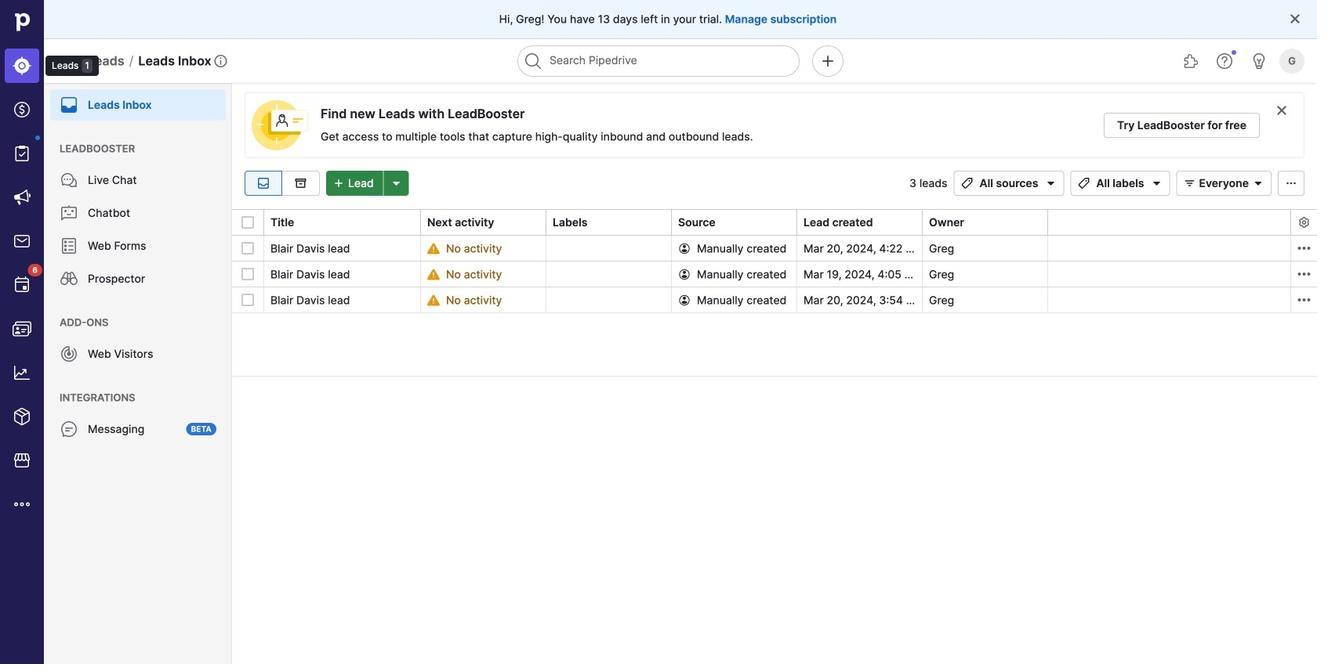 Task type: describe. For each thing, give the bounding box(es) containing it.
inbox image
[[254, 177, 273, 190]]

insights image
[[13, 364, 31, 383]]

2 color undefined image from the top
[[60, 204, 78, 223]]

color warning image for 2nd row from the bottom
[[427, 269, 440, 281]]

3 row from the top
[[232, 287, 1317, 314]]

1 row from the top
[[232, 236, 1317, 262]]

archive image
[[291, 177, 310, 190]]

more image
[[13, 496, 31, 514]]

color warning image for 1st row from the bottom of the page
[[427, 294, 440, 307]]

sales inbox image
[[13, 232, 31, 251]]

menu toggle image
[[60, 52, 78, 71]]

quick add image
[[819, 52, 837, 71]]

home image
[[10, 10, 34, 34]]

deals image
[[13, 100, 31, 119]]

color undefined image right products image on the left of page
[[60, 420, 78, 439]]

add lead element
[[326, 171, 409, 196]]

0 horizontal spatial color secondary image
[[1276, 104, 1288, 117]]

Search Pipedrive field
[[517, 45, 800, 77]]

quick help image
[[1215, 52, 1234, 71]]

color warning image for first row from the top of the page
[[427, 243, 440, 255]]

color secondary image for 1st row from the bottom of the page
[[1295, 291, 1314, 310]]

marketplace image
[[13, 452, 31, 470]]

color undefined image up campaigns image
[[13, 144, 31, 163]]

products image
[[13, 408, 31, 427]]



Task type: locate. For each thing, give the bounding box(es) containing it.
2 row from the top
[[232, 261, 1317, 288]]

1 horizontal spatial color secondary image
[[1295, 239, 1314, 258]]

color primary image
[[1289, 13, 1301, 25], [329, 177, 348, 190], [1041, 177, 1060, 190], [1249, 177, 1268, 190], [1282, 177, 1301, 190], [241, 268, 254, 281], [678, 269, 691, 281], [678, 294, 691, 307]]

color undefined image down menu toggle image
[[60, 96, 78, 114]]

row
[[232, 236, 1317, 262], [232, 261, 1317, 288], [232, 287, 1317, 314]]

campaigns image
[[13, 188, 31, 207]]

3 color undefined image from the top
[[60, 237, 78, 256]]

color secondary image
[[1276, 104, 1288, 117], [1295, 239, 1314, 258]]

2 vertical spatial color warning image
[[427, 294, 440, 307]]

1 vertical spatial color secondary image
[[1295, 239, 1314, 258]]

1 vertical spatial color warning image
[[427, 269, 440, 281]]

color undefined image
[[60, 171, 78, 190], [60, 204, 78, 223], [60, 237, 78, 256], [60, 270, 78, 289]]

leads image
[[13, 56, 31, 75]]

0 vertical spatial color secondary image
[[1276, 104, 1288, 117]]

contacts image
[[13, 320, 31, 339]]

color undefined image right insights image
[[60, 345, 78, 364]]

2 color warning image from the top
[[427, 269, 440, 281]]

menu item
[[0, 44, 44, 88], [44, 83, 232, 121]]

info image
[[215, 55, 227, 67]]

0 vertical spatial color warning image
[[427, 243, 440, 255]]

menu
[[0, 0, 99, 665], [44, 83, 232, 665]]

1 vertical spatial color secondary image
[[1295, 265, 1314, 284]]

color undefined image down the sales inbox image
[[13, 276, 31, 295]]

add lead options image
[[387, 177, 406, 190]]

color secondary image for 2nd row from the bottom
[[1295, 265, 1314, 284]]

3 color warning image from the top
[[427, 294, 440, 307]]

grid
[[232, 209, 1317, 665]]

color secondary image
[[1298, 216, 1310, 229], [1295, 265, 1314, 284], [1295, 291, 1314, 310]]

0 vertical spatial color secondary image
[[1298, 216, 1310, 229]]

color undefined image
[[60, 96, 78, 114], [13, 144, 31, 163], [13, 276, 31, 295], [60, 345, 78, 364], [60, 420, 78, 439]]

color primary image
[[958, 177, 976, 190], [1074, 177, 1093, 190], [1147, 177, 1166, 190], [1180, 177, 1199, 190], [241, 216, 254, 229], [241, 242, 254, 255], [678, 243, 691, 255], [241, 294, 254, 307]]

1 color warning image from the top
[[427, 243, 440, 255]]

4 color undefined image from the top
[[60, 270, 78, 289]]

sales assistant image
[[1250, 52, 1269, 71]]

2 vertical spatial color secondary image
[[1295, 291, 1314, 310]]

1 color undefined image from the top
[[60, 171, 78, 190]]

color warning image
[[427, 243, 440, 255], [427, 269, 440, 281], [427, 294, 440, 307]]



Task type: vqa. For each thing, say whether or not it's contained in the screenshot.
second color warning icon
yes



